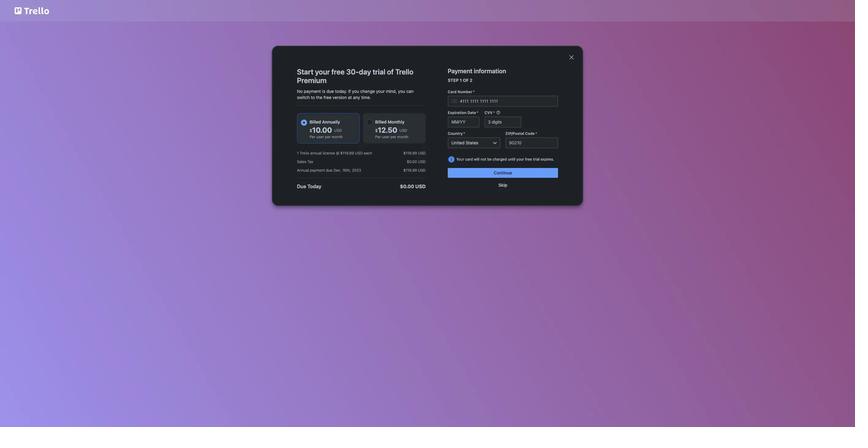 Task type: locate. For each thing, give the bounding box(es) containing it.
1 horizontal spatial your
[[376, 89, 385, 94]]

per inside '$ 12.50 usd per user per month'
[[391, 135, 397, 139]]

information
[[474, 67, 506, 75]]

billed annually
[[310, 119, 340, 125]]

open cvv tooltip image
[[496, 110, 501, 115]]

0 vertical spatial due
[[327, 89, 334, 94]]

* for zip/postal code *
[[536, 131, 537, 136]]

states
[[466, 140, 479, 145]]

1 per from the left
[[310, 135, 316, 139]]

0 horizontal spatial of
[[387, 67, 394, 76]]

billed up 12.50
[[375, 119, 387, 125]]

free down is
[[324, 95, 332, 100]]

$ inside '$ 12.50 usd per user per month'
[[375, 128, 378, 133]]

per inside '$ 12.50 usd per user per month'
[[375, 135, 381, 139]]

per down 10.00
[[325, 135, 331, 139]]

trial
[[373, 67, 386, 76], [533, 157, 540, 162]]

per
[[325, 135, 331, 139], [391, 135, 397, 139]]

month inside $ 10.00 usd per user per month
[[332, 135, 343, 139]]

payment for annual
[[310, 168, 325, 173]]

of left the 2
[[463, 78, 469, 83]]

$119.99 usd for annual payment due dec. 16th, 2023
[[404, 168, 426, 173]]

1 $ from the left
[[310, 128, 312, 133]]

0 horizontal spatial $
[[310, 128, 312, 133]]

the
[[316, 95, 323, 100]]

free inside start your free 30-day trial of trello premium
[[332, 67, 345, 76]]

$ for 12.50
[[375, 128, 378, 133]]

month down annually
[[332, 135, 343, 139]]

1 you from the left
[[352, 89, 359, 94]]

2 per from the left
[[375, 135, 381, 139]]

2 user from the left
[[382, 135, 390, 139]]

billed for 12.50
[[375, 119, 387, 125]]

1 billed from the left
[[310, 119, 321, 125]]

1 horizontal spatial 1
[[460, 78, 462, 83]]

user down 10.00
[[317, 135, 324, 139]]

date
[[468, 110, 476, 115]]

$119.99 for $119.99
[[404, 151, 417, 155]]

monthly
[[388, 119, 405, 125]]

1 horizontal spatial trial
[[533, 157, 540, 162]]

billed up 10.00
[[310, 119, 321, 125]]

to
[[311, 95, 315, 100]]

per down 12.50
[[391, 135, 397, 139]]

$119.99 usd
[[404, 151, 426, 155], [404, 168, 426, 173]]

due
[[327, 89, 334, 94], [326, 168, 333, 173]]

due left dec.
[[326, 168, 333, 173]]

0 horizontal spatial you
[[352, 89, 359, 94]]

of up mind,
[[387, 67, 394, 76]]

$
[[310, 128, 312, 133], [375, 128, 378, 133]]

mind,
[[386, 89, 397, 94]]

0 vertical spatial your
[[315, 67, 330, 76]]

$0.00 usd for sales tax
[[407, 159, 426, 164]]

not
[[481, 157, 487, 162]]

card
[[448, 90, 457, 94]]

free left 30-
[[332, 67, 345, 76]]

any
[[353, 95, 360, 100]]

your left mind,
[[376, 89, 385, 94]]

$0.00 usd for due today
[[400, 184, 426, 189]]

you
[[352, 89, 359, 94], [398, 89, 405, 94]]

1 $119.99 usd from the top
[[404, 151, 426, 155]]

10.00
[[312, 126, 332, 134]]

$0.00 usd
[[407, 159, 426, 164], [400, 184, 426, 189]]

free
[[332, 67, 345, 76], [324, 95, 332, 100], [525, 157, 532, 162]]

of
[[387, 67, 394, 76], [463, 78, 469, 83]]

change
[[361, 89, 375, 94]]

0 vertical spatial $0.00 usd
[[407, 159, 426, 164]]

license
[[323, 151, 335, 155]]

due right is
[[327, 89, 334, 94]]

2
[[470, 78, 473, 83]]

step
[[448, 78, 459, 83]]

zip/postal
[[506, 131, 524, 136]]

2 vertical spatial your
[[517, 157, 524, 162]]

1 vertical spatial free
[[324, 95, 332, 100]]

today
[[308, 184, 322, 189]]

$0.00 for today
[[400, 184, 414, 189]]

* right the code
[[536, 131, 537, 136]]

usd inside '$ 12.50 usd per user per month'
[[400, 128, 407, 133]]

user inside '$ 12.50 usd per user per month'
[[382, 135, 390, 139]]

12.50
[[378, 126, 398, 134]]

due today
[[297, 184, 322, 189]]

trello image
[[13, 4, 50, 18]]

per
[[310, 135, 316, 139], [375, 135, 381, 139]]

per down 10.00
[[310, 135, 316, 139]]

0 vertical spatial free
[[332, 67, 345, 76]]

0 vertical spatial $119.99 usd
[[404, 151, 426, 155]]

user down 12.50
[[382, 135, 390, 139]]

payment
[[448, 67, 473, 75]]

free inside no payment is due today. if you change your mind, you can switch to the free version at any time.
[[324, 95, 332, 100]]

1 vertical spatial $0.00 usd
[[400, 184, 426, 189]]

is
[[322, 89, 325, 94]]

no payment is due today. if you change your mind, you can switch to the free version at any time.
[[297, 89, 414, 100]]

0 vertical spatial trello
[[396, 67, 414, 76]]

$0.00
[[407, 159, 417, 164], [400, 184, 414, 189]]

expiration date *
[[448, 110, 479, 115]]

1 trello annual license @ $119.99 usd each
[[297, 151, 372, 155]]

1 horizontal spatial of
[[463, 78, 469, 83]]

billed for 10.00
[[310, 119, 321, 125]]

1 vertical spatial payment
[[310, 168, 325, 173]]

annual
[[297, 168, 309, 173]]

trello
[[396, 67, 414, 76], [300, 151, 309, 155]]

free down 90210 text field
[[525, 157, 532, 162]]

0 horizontal spatial 1
[[297, 151, 299, 155]]

1 user from the left
[[317, 135, 324, 139]]

0 vertical spatial payment
[[304, 89, 321, 94]]

switch
[[297, 95, 310, 100]]

payment up to
[[304, 89, 321, 94]]

0 vertical spatial $0.00
[[407, 159, 417, 164]]

annually
[[322, 119, 340, 125]]

1 per from the left
[[325, 135, 331, 139]]

1 horizontal spatial trello
[[396, 67, 414, 76]]

trial left expires.
[[533, 157, 540, 162]]

1 vertical spatial trello
[[300, 151, 309, 155]]

2 horizontal spatial your
[[517, 157, 524, 162]]

1 vertical spatial your
[[376, 89, 385, 94]]

1 horizontal spatial $
[[375, 128, 378, 133]]

user
[[317, 135, 324, 139], [382, 135, 390, 139]]

code
[[525, 131, 535, 136]]

your card will not be charged until your free trial expires.
[[457, 157, 555, 162]]

1
[[460, 78, 462, 83], [297, 151, 299, 155]]

0 vertical spatial trial
[[373, 67, 386, 76]]

0 horizontal spatial trial
[[373, 67, 386, 76]]

$ down "billed monthly"
[[375, 128, 378, 133]]

1 vertical spatial of
[[463, 78, 469, 83]]

1 inside payment information step 1 of 2
[[460, 78, 462, 83]]

1 vertical spatial $0.00
[[400, 184, 414, 189]]

$ down "billed annually"
[[310, 128, 312, 133]]

1 vertical spatial $119.99 usd
[[404, 168, 426, 173]]

your inside no payment is due today. if you change your mind, you can switch to the free version at any time.
[[376, 89, 385, 94]]

0 horizontal spatial billed
[[310, 119, 321, 125]]

your right "until"
[[517, 157, 524, 162]]

usd
[[334, 128, 342, 133], [400, 128, 407, 133], [355, 151, 363, 155], [418, 151, 426, 155], [418, 159, 426, 164], [418, 168, 426, 173], [416, 184, 426, 189]]

payment down tax
[[310, 168, 325, 173]]

per down 12.50
[[375, 135, 381, 139]]

1 horizontal spatial billed
[[375, 119, 387, 125]]

you right "if"
[[352, 89, 359, 94]]

1 month from the left
[[332, 135, 343, 139]]

united states
[[452, 140, 479, 145]]

you left can
[[398, 89, 405, 94]]

* left open cvv tooltip icon
[[493, 110, 495, 115]]

$ inside $ 10.00 usd per user per month
[[310, 128, 312, 133]]

2 $ from the left
[[375, 128, 378, 133]]

your
[[315, 67, 330, 76], [376, 89, 385, 94], [517, 157, 524, 162]]

of inside payment information step 1 of 2
[[463, 78, 469, 83]]

0 vertical spatial of
[[387, 67, 394, 76]]

billed
[[310, 119, 321, 125], [375, 119, 387, 125]]

1 horizontal spatial you
[[398, 89, 405, 94]]

2 month from the left
[[398, 135, 409, 139]]

per inside $ 10.00 usd per user per month
[[325, 135, 331, 139]]

skip
[[499, 182, 508, 188]]

your
[[457, 157, 464, 162]]

1 horizontal spatial month
[[398, 135, 409, 139]]

your right start
[[315, 67, 330, 76]]

1 horizontal spatial per
[[375, 135, 381, 139]]

0 horizontal spatial per
[[325, 135, 331, 139]]

$0.00 for tax
[[407, 159, 417, 164]]

cvv *
[[485, 110, 495, 115]]

cvv
[[485, 110, 493, 115]]

trello up can
[[396, 67, 414, 76]]

*
[[473, 90, 475, 94], [477, 110, 479, 115], [493, 110, 495, 115], [464, 131, 465, 136], [536, 131, 537, 136]]

of inside start your free 30-day trial of trello premium
[[387, 67, 394, 76]]

$ 10.00 usd per user per month
[[310, 126, 343, 139]]

0 horizontal spatial per
[[310, 135, 316, 139]]

1 up sales
[[297, 151, 299, 155]]

usd inside $ 10.00 usd per user per month
[[334, 128, 342, 133]]

1 horizontal spatial user
[[382, 135, 390, 139]]

$119.99 for 2023
[[404, 168, 417, 173]]

1 right step
[[460, 78, 462, 83]]

month inside '$ 12.50 usd per user per month'
[[398, 135, 409, 139]]

month for 10.00
[[332, 135, 343, 139]]

2 billed from the left
[[375, 119, 387, 125]]

1 horizontal spatial per
[[391, 135, 397, 139]]

0 horizontal spatial your
[[315, 67, 330, 76]]

payment
[[304, 89, 321, 94], [310, 168, 325, 173]]

skip button
[[448, 180, 558, 190]]

month
[[332, 135, 343, 139], [398, 135, 409, 139]]

* right number
[[473, 90, 475, 94]]

$119.99
[[341, 151, 354, 155], [404, 151, 417, 155], [404, 168, 417, 173]]

sales
[[297, 159, 306, 164]]

0 horizontal spatial user
[[317, 135, 324, 139]]

trello up sales tax
[[300, 151, 309, 155]]

month down monthly
[[398, 135, 409, 139]]

user inside $ 10.00 usd per user per month
[[317, 135, 324, 139]]

* right date
[[477, 110, 479, 115]]

2 per from the left
[[391, 135, 397, 139]]

payment inside no payment is due today. if you change your mind, you can switch to the free version at any time.
[[304, 89, 321, 94]]

0 horizontal spatial month
[[332, 135, 343, 139]]

per inside $ 10.00 usd per user per month
[[310, 135, 316, 139]]

0 vertical spatial 1
[[460, 78, 462, 83]]

per for 10.00
[[310, 135, 316, 139]]

2 $119.99 usd from the top
[[404, 168, 426, 173]]

trial right day
[[373, 67, 386, 76]]



Task type: describe. For each thing, give the bounding box(es) containing it.
due inside no payment is due today. if you change your mind, you can switch to the free version at any time.
[[327, 89, 334, 94]]

payment information step 1 of 2
[[448, 67, 506, 83]]

if
[[348, 89, 351, 94]]

due
[[297, 184, 306, 189]]

version
[[333, 95, 347, 100]]

today.
[[335, 89, 347, 94]]

sales tax
[[297, 159, 313, 164]]

until
[[508, 157, 516, 162]]

per for 10.00
[[325, 135, 331, 139]]

month for 12.50
[[398, 135, 409, 139]]

annual payment due dec. 16th, 2023
[[297, 168, 361, 173]]

time.
[[361, 95, 371, 100]]

2 vertical spatial free
[[525, 157, 532, 162]]

per for 12.50
[[391, 135, 397, 139]]

1 vertical spatial 1
[[297, 151, 299, 155]]

0 horizontal spatial trello
[[300, 151, 309, 155]]

no
[[297, 89, 303, 94]]

1 vertical spatial trial
[[533, 157, 540, 162]]

* right country
[[464, 131, 465, 136]]

be
[[488, 157, 492, 162]]

charged
[[493, 157, 507, 162]]

united
[[452, 140, 465, 145]]

16th,
[[343, 168, 351, 173]]

2 you from the left
[[398, 89, 405, 94]]

dec.
[[334, 168, 342, 173]]

continue
[[494, 170, 512, 175]]

90210 text field
[[506, 137, 558, 148]]

your inside start your free 30-day trial of trello premium
[[315, 67, 330, 76]]

tax
[[308, 159, 313, 164]]

expiration
[[448, 110, 467, 115]]

country *
[[448, 131, 465, 136]]

continue button
[[448, 168, 558, 178]]

30-
[[346, 67, 359, 76]]

user for 10.00
[[317, 135, 324, 139]]

card number *
[[448, 90, 475, 94]]

at
[[348, 95, 352, 100]]

trello inside start your free 30-day trial of trello premium
[[396, 67, 414, 76]]

billed monthly
[[375, 119, 405, 125]]

start
[[297, 67, 314, 76]]

1 vertical spatial due
[[326, 168, 333, 173]]

user for 12.50
[[382, 135, 390, 139]]

$ for 10.00
[[310, 128, 312, 133]]

can
[[407, 89, 414, 94]]

premium
[[297, 76, 327, 85]]

annual
[[310, 151, 322, 155]]

day
[[359, 67, 371, 76]]

expires.
[[541, 157, 555, 162]]

card
[[465, 157, 473, 162]]

payment for no
[[304, 89, 321, 94]]

2023
[[352, 168, 361, 173]]

country
[[448, 131, 463, 136]]

* for card number *
[[473, 90, 475, 94]]

will
[[474, 157, 480, 162]]

$119.99 usd for 1 trello annual license @ $119.99 usd each
[[404, 151, 426, 155]]

close image
[[568, 54, 576, 61]]

start your free 30-day trial of trello premium
[[297, 67, 414, 85]]

$ 12.50 usd per user per month
[[375, 126, 409, 139]]

per for 12.50
[[375, 135, 381, 139]]

number
[[458, 90, 473, 94]]

@
[[336, 151, 340, 155]]

trial inside start your free 30-day trial of trello premium
[[373, 67, 386, 76]]

each
[[364, 151, 372, 155]]

* for expiration date *
[[477, 110, 479, 115]]

zip/postal code *
[[506, 131, 537, 136]]



Task type: vqa. For each thing, say whether or not it's contained in the screenshot.
free to the bottom
yes



